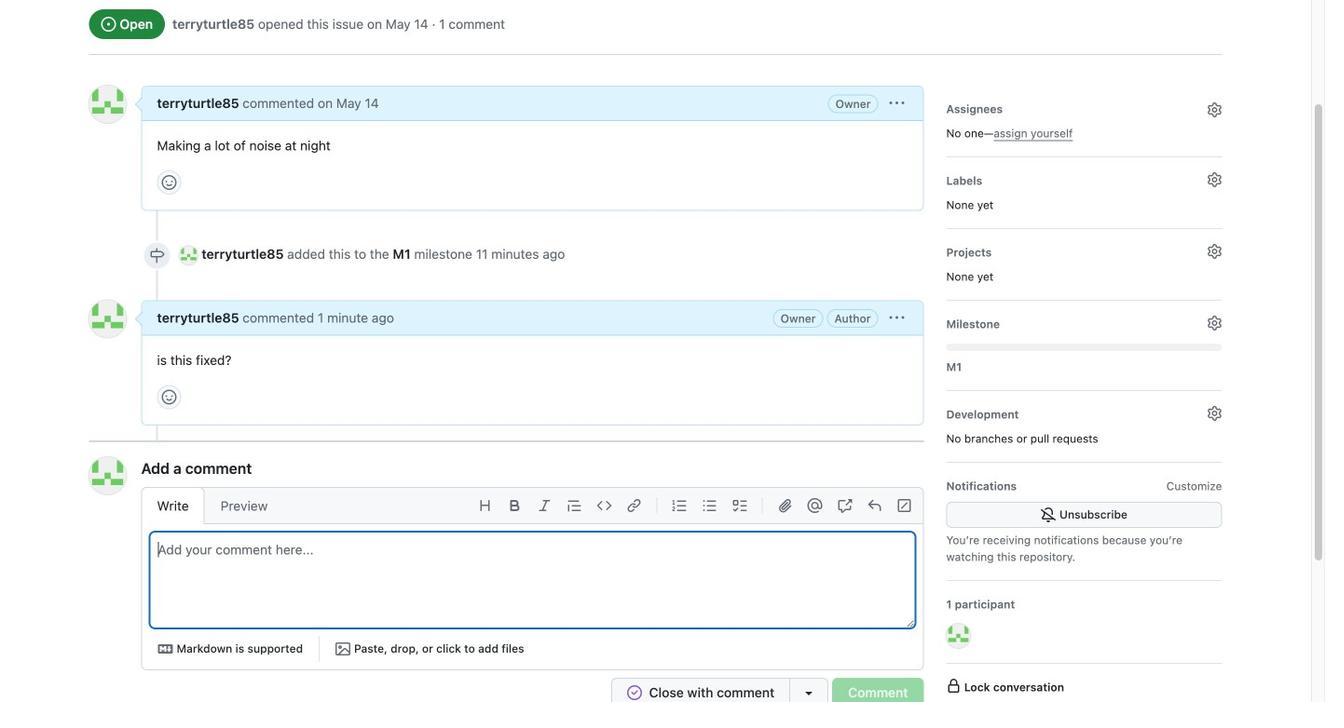 Task type: locate. For each thing, give the bounding box(es) containing it.
gear image inside select milestones element
[[1207, 316, 1222, 331]]

@terryturtle85 image
[[179, 246, 198, 265], [946, 624, 971, 649]]

show options image
[[890, 311, 904, 326]]

gear image for link issues element
[[1207, 406, 1222, 421]]

gear image for select projects element
[[1207, 244, 1222, 259]]

@terryturtle85 image up lock icon
[[946, 624, 971, 649]]

1 gear image from the top
[[1207, 103, 1222, 117]]

gear image inside select projects element
[[1207, 244, 1222, 259]]

0 horizontal spatial @terryturtle85 image
[[179, 246, 198, 265]]

2 add or remove reactions element from the top
[[157, 385, 181, 410]]

1 gear image from the top
[[1207, 316, 1222, 331]]

0 vertical spatial gear image
[[1207, 316, 1222, 331]]

select assignees element
[[946, 97, 1222, 142]]

gear image inside select assignees element
[[1207, 103, 1222, 117]]

gear image for select assignees element
[[1207, 103, 1222, 117]]

1 vertical spatial @terryturtle85 image
[[946, 624, 971, 649]]

add or remove reactions element
[[157, 171, 181, 195], [157, 385, 181, 410]]

@terryturtle85 image
[[89, 86, 126, 123], [89, 301, 126, 338], [89, 458, 126, 495]]

1 vertical spatial gear image
[[1207, 406, 1222, 421]]

gear image
[[1207, 316, 1222, 331], [1207, 406, 1222, 421]]

0 vertical spatial @terryturtle85 image
[[89, 86, 126, 123]]

1 vertical spatial gear image
[[1207, 172, 1222, 187]]

2 vertical spatial @terryturtle85 image
[[89, 458, 126, 495]]

1 @terryturtle85 image from the top
[[89, 86, 126, 123]]

  text field
[[151, 533, 915, 628]]

tab panel
[[142, 532, 923, 670]]

1 vertical spatial @terryturtle85 image
[[89, 301, 126, 338]]

1 horizontal spatial @terryturtle85 image
[[946, 624, 971, 649]]

@terryturtle85 image right milestone icon
[[179, 246, 198, 265]]

2 vertical spatial gear image
[[1207, 244, 1222, 259]]

1 add or remove reactions element from the top
[[157, 171, 181, 195]]

gear image inside link issues element
[[1207, 406, 1222, 421]]

2 gear image from the top
[[1207, 406, 1222, 421]]

milestone image
[[150, 248, 164, 263]]

0 vertical spatial add or remove reactions element
[[157, 171, 181, 195]]

select milestones element
[[946, 312, 1222, 376]]

gear image
[[1207, 103, 1222, 117], [1207, 172, 1222, 187], [1207, 244, 1222, 259]]

1 vertical spatial add or remove reactions element
[[157, 385, 181, 410]]

0 vertical spatial gear image
[[1207, 103, 1222, 117]]

3 gear image from the top
[[1207, 244, 1222, 259]]

2 @terryturtle85 image from the top
[[89, 301, 126, 338]]

add or remove reactions image
[[162, 390, 177, 405]]



Task type: vqa. For each thing, say whether or not it's contained in the screenshot.
Name
no



Task type: describe. For each thing, give the bounding box(es) containing it.
add or remove reactions element for show options image
[[157, 385, 181, 410]]

lock image
[[946, 679, 961, 694]]

select projects element
[[946, 240, 1222, 285]]

2 gear image from the top
[[1207, 172, 1222, 187]]

add a comment tab list
[[141, 487, 284, 525]]

bell slash image
[[1041, 508, 1056, 523]]

@terryturtle85 image for show options icon's add or remove reactions element
[[89, 86, 126, 123]]

image image
[[335, 642, 350, 657]]

link issues element
[[946, 403, 1222, 447]]

issue closed image
[[627, 686, 642, 701]]

3 @terryturtle85 image from the top
[[89, 458, 126, 495]]

add or remove reactions element for show options icon
[[157, 171, 181, 195]]

gear image for select milestones element
[[1207, 316, 1222, 331]]

@terryturtle85 image for show options image's add or remove reactions element
[[89, 301, 126, 338]]

show options image
[[890, 96, 904, 111]]

add or remove reactions image
[[162, 175, 177, 190]]

status: open image
[[101, 17, 116, 32]]

0 vertical spatial @terryturtle85 image
[[179, 246, 198, 265]]

markdown image
[[158, 642, 173, 657]]



